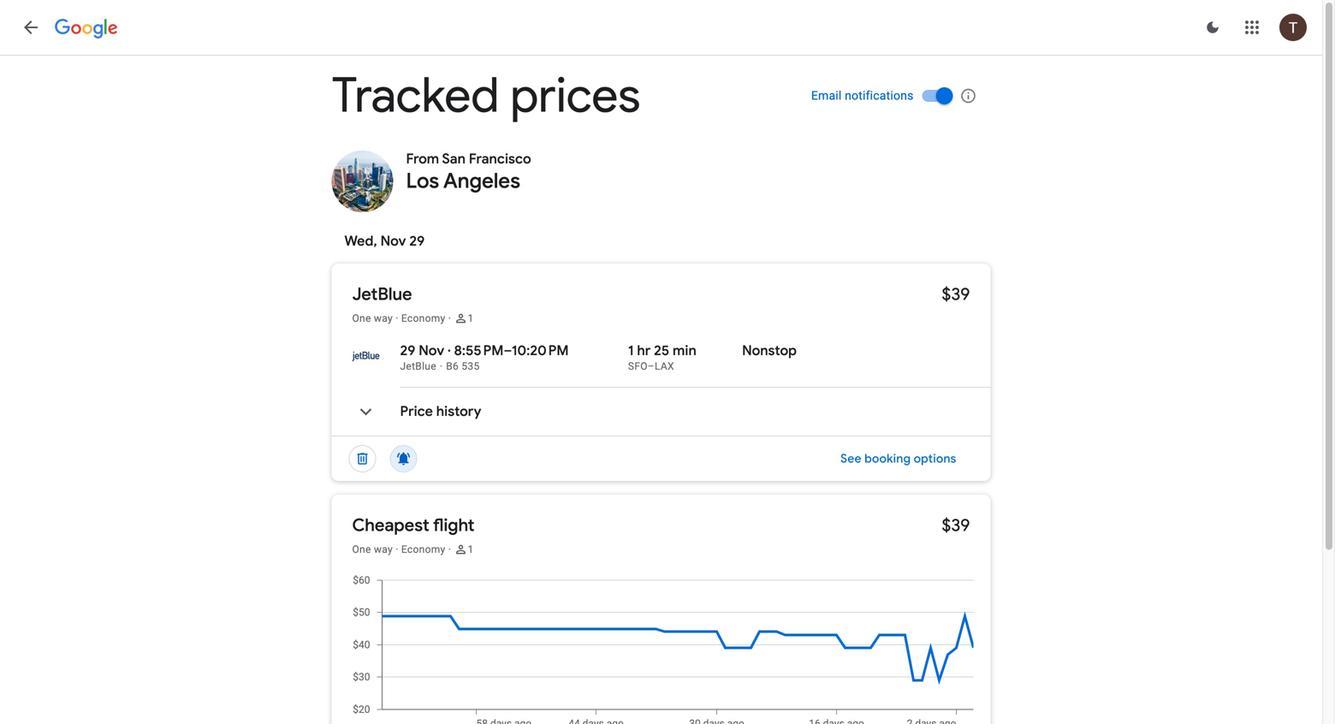 Task type: vqa. For each thing, say whether or not it's contained in the screenshot.
fourth round from the bottom of the RETURNING FLIGHTS main content
no



Task type: locate. For each thing, give the bounding box(es) containing it.
0 vertical spatial one
[[352, 313, 371, 325]]

one
[[352, 313, 371, 325], [352, 544, 371, 556]]

1 one way economy from the top
[[352, 313, 446, 325]]

– inside 1 hr 25 min sfo – lax
[[648, 360, 655, 372]]

1 vertical spatial –
[[648, 360, 655, 372]]

email
[[812, 89, 842, 103]]

1 passenger text field
[[468, 312, 474, 325]]

2 one way economy from the top
[[352, 544, 446, 556]]

2 vertical spatial 1
[[468, 544, 474, 556]]

1 vertical spatial economy
[[402, 544, 446, 556]]

one way economy up 29 nov
[[352, 313, 446, 325]]

one way economy down cheapest
[[352, 544, 446, 556]]

way up airline logo in the left of the page
[[374, 313, 393, 325]]

tracked
[[332, 66, 500, 126]]

1 up 8:55 pm
[[468, 313, 474, 325]]

nov left 8:55 pm
[[419, 342, 445, 360]]

29
[[410, 232, 425, 250], [400, 342, 416, 360]]

1
[[468, 313, 474, 325], [628, 342, 634, 360], [468, 544, 474, 556]]

economy for jetblue
[[402, 313, 446, 325]]

jetblue down 29 nov
[[400, 360, 437, 372]]

29 right airline logo in the left of the page
[[400, 342, 416, 360]]

way
[[374, 313, 393, 325], [374, 544, 393, 556]]

1 vertical spatial nov
[[419, 342, 445, 360]]

change appearance image
[[1193, 7, 1234, 48]]

one way economy
[[352, 313, 446, 325], [352, 544, 446, 556]]

from
[[406, 150, 439, 168]]

29 nov
[[400, 342, 445, 360]]

1 one from the top
[[352, 313, 371, 325]]

1 horizontal spatial nov
[[419, 342, 445, 360]]

nov
[[381, 232, 406, 250], [419, 342, 445, 360]]

economy for cheapest flight
[[402, 544, 446, 556]]

2 one from the top
[[352, 544, 371, 556]]

–
[[504, 342, 512, 360], [648, 360, 655, 372]]

1 horizontal spatial –
[[648, 360, 655, 372]]

$39
[[942, 283, 971, 305], [942, 515, 971, 536]]

see booking options
[[841, 451, 957, 467]]

b6 535
[[446, 360, 480, 372]]

8:55 pm – 10:20 pm
[[454, 342, 569, 360]]

notifications
[[845, 89, 914, 103]]

one for cheapest flight
[[352, 544, 371, 556]]

1 vertical spatial way
[[374, 544, 393, 556]]

booking
[[865, 451, 911, 467]]

francisco
[[469, 150, 532, 168]]

one way economy for jetblue
[[352, 313, 446, 325]]

 image
[[440, 360, 443, 372]]

jetblue
[[352, 283, 412, 305], [400, 360, 437, 372]]

from san francisco los angeles
[[406, 150, 532, 194]]

los
[[406, 168, 439, 194]]

1 $39 from the top
[[942, 283, 971, 305]]

2 economy from the top
[[402, 544, 446, 556]]

way down cheapest
[[374, 544, 393, 556]]

1 passenger text field
[[468, 543, 474, 557]]

1 economy from the top
[[402, 313, 446, 325]]

10:20 pm
[[512, 342, 569, 360]]

1 inside 1 hr 25 min sfo – lax
[[628, 342, 634, 360]]

san
[[442, 150, 466, 168]]

29 right wed,
[[410, 232, 425, 250]]

disable email notifications for solution, one way trip from san francisco to los angeles.wed, nov 29 image
[[383, 438, 424, 480]]

39 US dollars text field
[[942, 515, 971, 536]]

1 vertical spatial $39
[[942, 515, 971, 536]]

email notifications image
[[960, 87, 977, 104]]

nonstop
[[742, 342, 797, 360]]

535
[[462, 360, 480, 372]]

wed, nov 29
[[345, 232, 425, 250]]

one down cheapest
[[352, 544, 371, 556]]

0 vertical spatial way
[[374, 313, 393, 325]]

$39 for jetblue
[[942, 283, 971, 305]]

0 vertical spatial one way economy
[[352, 313, 446, 325]]

1 way from the top
[[374, 313, 393, 325]]

0 horizontal spatial nov
[[381, 232, 406, 250]]

options
[[914, 451, 957, 467]]

1 vertical spatial one
[[352, 544, 371, 556]]

economy
[[402, 313, 446, 325], [402, 544, 446, 556]]

0 vertical spatial –
[[504, 342, 512, 360]]

nov right wed,
[[381, 232, 406, 250]]

0 vertical spatial $39
[[942, 283, 971, 305]]

0 vertical spatial nov
[[381, 232, 406, 250]]

2 $39 from the top
[[942, 515, 971, 536]]

airline logo image
[[352, 343, 380, 370]]

economy up 29 nov
[[402, 313, 446, 325]]

one for jetblue
[[352, 313, 371, 325]]

1 vertical spatial 1
[[628, 342, 634, 360]]

wed,
[[345, 232, 377, 250]]

1 for jetblue
[[468, 313, 474, 325]]

jetblue down the wed, nov 29
[[352, 283, 412, 305]]

0 vertical spatial economy
[[402, 313, 446, 325]]

2 way from the top
[[374, 544, 393, 556]]

1 left hr
[[628, 342, 634, 360]]

economy down cheapest flight
[[402, 544, 446, 556]]

b6
[[446, 360, 459, 372]]

flight
[[433, 515, 475, 536]]

one up airline logo in the left of the page
[[352, 313, 371, 325]]

0 vertical spatial 1
[[468, 313, 474, 325]]

0 vertical spatial jetblue
[[352, 283, 412, 305]]

1 vertical spatial one way economy
[[352, 544, 446, 556]]

tracked prices
[[332, 66, 641, 126]]

1 down flight
[[468, 544, 474, 556]]



Task type: describe. For each thing, give the bounding box(es) containing it.
cheapest flight
[[352, 515, 475, 536]]

min
[[673, 342, 697, 360]]

25
[[654, 342, 670, 360]]

see
[[841, 451, 862, 467]]

history
[[436, 403, 482, 420]]

price
[[400, 403, 433, 420]]

1 for cheapest flight
[[468, 544, 474, 556]]

way for jetblue
[[374, 313, 393, 325]]

39 US dollars text field
[[942, 283, 971, 305]]

one way economy for cheapest flight
[[352, 544, 446, 556]]

8:55 pm
[[454, 342, 504, 360]]

nov for 29
[[419, 342, 445, 360]]

price history graph image
[[345, 574, 991, 724]]

angeles
[[444, 168, 521, 194]]

$39 for cheapest flight
[[942, 515, 971, 536]]

price history graph application
[[345, 574, 991, 724]]

remove saved flight, one way trip from san francisco to los angeles.wed, nov 29 image
[[342, 438, 383, 480]]

lax
[[655, 360, 675, 372]]

way for cheapest flight
[[374, 544, 393, 556]]

price history graph image
[[345, 391, 387, 432]]

1 vertical spatial 29
[[400, 342, 416, 360]]

hr
[[637, 342, 651, 360]]

sfo
[[628, 360, 648, 372]]

1 vertical spatial jetblue
[[400, 360, 437, 372]]

0 horizontal spatial –
[[504, 342, 512, 360]]

cheapest
[[352, 515, 430, 536]]

go back image
[[21, 17, 41, 38]]

price history
[[400, 403, 482, 420]]

nov for wed,
[[381, 232, 406, 250]]

email notifications
[[812, 89, 914, 103]]

prices
[[511, 66, 641, 126]]

1 hr 25 min sfo – lax
[[628, 342, 697, 372]]

0 vertical spatial 29
[[410, 232, 425, 250]]



